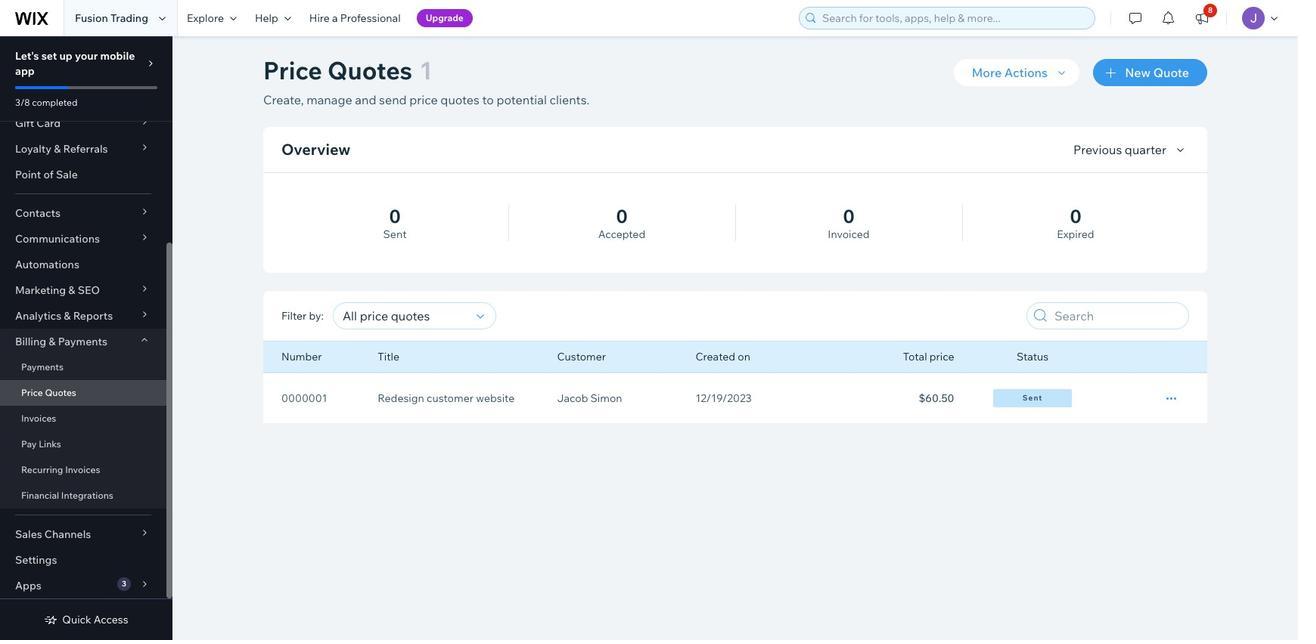 Task type: vqa. For each thing, say whether or not it's contained in the screenshot.
Created
yes



Task type: describe. For each thing, give the bounding box(es) containing it.
loyalty & referrals button
[[0, 136, 166, 162]]

website
[[476, 392, 515, 405]]

apps
[[15, 579, 41, 593]]

analytics & reports
[[15, 309, 113, 323]]

billing & payments
[[15, 335, 107, 349]]

filter by:
[[281, 309, 324, 323]]

marketing
[[15, 284, 66, 297]]

analytics
[[15, 309, 61, 323]]

set
[[41, 49, 57, 63]]

hire a professional link
[[300, 0, 410, 36]]

settings
[[15, 554, 57, 567]]

0 accepted
[[598, 205, 645, 241]]

point
[[15, 168, 41, 182]]

pay links link
[[0, 432, 166, 458]]

communications button
[[0, 226, 166, 252]]

total price
[[903, 350, 954, 364]]

communications
[[15, 232, 100, 246]]

financial integrations link
[[0, 483, 166, 509]]

sales channels
[[15, 528, 91, 542]]

of
[[43, 168, 54, 182]]

contacts
[[15, 207, 61, 220]]

created on
[[696, 350, 750, 364]]

by:
[[309, 309, 324, 323]]

title
[[378, 350, 399, 364]]

contacts button
[[0, 200, 166, 226]]

fusion
[[75, 11, 108, 25]]

and
[[355, 92, 376, 107]]

marketing & seo
[[15, 284, 100, 297]]

actions
[[1004, 65, 1048, 80]]

sales channels button
[[0, 522, 166, 548]]

fusion trading
[[75, 11, 148, 25]]

seo
[[78, 284, 100, 297]]

let's set up your mobile app
[[15, 49, 135, 78]]

to
[[482, 92, 494, 107]]

0 invoiced
[[828, 205, 870, 241]]

3
[[122, 579, 126, 589]]

upgrade button
[[417, 9, 473, 27]]

create,
[[263, 92, 304, 107]]

previous quarter button
[[1073, 141, 1189, 159]]

help
[[255, 11, 278, 25]]

redesign
[[378, 392, 424, 405]]

billing & payments button
[[0, 329, 166, 355]]

recurring invoices
[[21, 464, 100, 476]]

pay
[[21, 439, 37, 450]]

price for price quotes 1 create, manage and send price quotes to potential clients.
[[263, 55, 322, 85]]

8
[[1208, 5, 1213, 15]]

billing
[[15, 335, 46, 349]]

invoices link
[[0, 406, 166, 432]]

status
[[1017, 350, 1049, 364]]

sidebar element
[[0, 0, 172, 641]]

help button
[[246, 0, 300, 36]]

filter
[[281, 309, 307, 323]]

customer
[[557, 350, 606, 364]]

0 vertical spatial sent
[[383, 228, 407, 241]]

& for analytics
[[64, 309, 71, 323]]

loyalty
[[15, 142, 51, 156]]

loyalty & referrals
[[15, 142, 108, 156]]

sale
[[56, 168, 78, 182]]

channels
[[45, 528, 91, 542]]

sales
[[15, 528, 42, 542]]

0 horizontal spatial invoices
[[21, 413, 56, 424]]

new
[[1125, 65, 1151, 80]]

0 for 0 sent
[[389, 205, 401, 228]]

gift card button
[[0, 110, 166, 136]]

0 sent
[[383, 205, 407, 241]]

& for billing
[[49, 335, 56, 349]]

quick access button
[[44, 614, 128, 627]]

price quotes 1 create, manage and send price quotes to potential clients.
[[263, 55, 590, 107]]

completed
[[32, 97, 77, 108]]

automations
[[15, 258, 79, 272]]

& for loyalty
[[54, 142, 61, 156]]

send
[[379, 92, 407, 107]]

8 button
[[1185, 0, 1219, 36]]

previous
[[1073, 142, 1122, 157]]

recurring
[[21, 464, 63, 476]]

quarter
[[1125, 142, 1166, 157]]

analytics & reports button
[[0, 303, 166, 329]]

mobile
[[100, 49, 135, 63]]

card
[[37, 116, 61, 130]]

0000001
[[281, 392, 327, 405]]



Task type: locate. For each thing, give the bounding box(es) containing it.
3/8
[[15, 97, 30, 108]]

overview
[[281, 140, 351, 159]]

4 0 from the left
[[1070, 205, 1081, 228]]

3/8 completed
[[15, 97, 77, 108]]

quotes
[[441, 92, 480, 107]]

price quotes link
[[0, 381, 166, 406]]

payments link
[[0, 355, 166, 381]]

0 for 0 accepted
[[616, 205, 628, 228]]

referrals
[[63, 142, 108, 156]]

number
[[281, 350, 322, 364]]

1 vertical spatial quotes
[[45, 387, 76, 399]]

1 vertical spatial price
[[930, 350, 954, 364]]

reports
[[73, 309, 113, 323]]

clients.
[[550, 92, 590, 107]]

price
[[263, 55, 322, 85], [21, 387, 43, 399]]

a
[[332, 11, 338, 25]]

financial
[[21, 490, 59, 502]]

professional
[[340, 11, 401, 25]]

payments up the payments link
[[58, 335, 107, 349]]

let's
[[15, 49, 39, 63]]

0 vertical spatial payments
[[58, 335, 107, 349]]

pay links
[[21, 439, 61, 450]]

upgrade
[[426, 12, 464, 23]]

3 0 from the left
[[843, 205, 855, 228]]

0 inside 0 accepted
[[616, 205, 628, 228]]

& inside dropdown button
[[54, 142, 61, 156]]

0 horizontal spatial quotes
[[45, 387, 76, 399]]

manage
[[307, 92, 352, 107]]

recurring invoices link
[[0, 458, 166, 483]]

1
[[420, 55, 432, 85]]

Search for tools, apps, help & more... field
[[818, 8, 1090, 29]]

0 for 0 expired
[[1070, 205, 1081, 228]]

12/19/2023
[[696, 392, 752, 405]]

up
[[59, 49, 73, 63]]

quick access
[[62, 614, 128, 627]]

settings link
[[0, 548, 166, 573]]

links
[[39, 439, 61, 450]]

quick
[[62, 614, 91, 627]]

1 horizontal spatial price
[[930, 350, 954, 364]]

quotes down the payments link
[[45, 387, 76, 399]]

& right the loyalty at left
[[54, 142, 61, 156]]

hire a professional
[[309, 11, 401, 25]]

payments inside popup button
[[58, 335, 107, 349]]

on
[[738, 350, 750, 364]]

quotes inside sidebar element
[[45, 387, 76, 399]]

0 horizontal spatial price
[[21, 387, 43, 399]]

$60.50
[[919, 392, 954, 405]]

& for marketing
[[68, 284, 75, 297]]

& inside dropdown button
[[64, 309, 71, 323]]

more
[[972, 65, 1002, 80]]

jacob simon
[[557, 392, 622, 405]]

price right total
[[930, 350, 954, 364]]

invoiced
[[828, 228, 870, 241]]

price
[[409, 92, 438, 107], [930, 350, 954, 364]]

0 vertical spatial invoices
[[21, 413, 56, 424]]

1 vertical spatial price
[[21, 387, 43, 399]]

quotes inside the price quotes 1 create, manage and send price quotes to potential clients.
[[328, 55, 412, 85]]

1 horizontal spatial sent
[[1023, 393, 1043, 403]]

invoices up the pay links
[[21, 413, 56, 424]]

0
[[389, 205, 401, 228], [616, 205, 628, 228], [843, 205, 855, 228], [1070, 205, 1081, 228]]

previous quarter
[[1073, 142, 1166, 157]]

more actions button
[[954, 59, 1080, 86]]

financial integrations
[[21, 490, 113, 502]]

price down billing
[[21, 387, 43, 399]]

potential
[[497, 92, 547, 107]]

simon
[[591, 392, 622, 405]]

& right billing
[[49, 335, 56, 349]]

payments
[[58, 335, 107, 349], [21, 362, 64, 373]]

hire
[[309, 11, 330, 25]]

more actions
[[972, 65, 1048, 80]]

1 vertical spatial invoices
[[65, 464, 100, 476]]

0 vertical spatial quotes
[[328, 55, 412, 85]]

point of sale
[[15, 168, 78, 182]]

invoices inside 'link'
[[65, 464, 100, 476]]

& left seo
[[68, 284, 75, 297]]

0 inside 0 expired
[[1070, 205, 1081, 228]]

created
[[696, 350, 735, 364]]

None field
[[338, 303, 472, 329]]

1 0 from the left
[[389, 205, 401, 228]]

quotes up and
[[328, 55, 412, 85]]

0 expired
[[1057, 205, 1094, 241]]

1 horizontal spatial price
[[263, 55, 322, 85]]

total
[[903, 350, 927, 364]]

1 vertical spatial sent
[[1023, 393, 1043, 403]]

0 horizontal spatial sent
[[383, 228, 407, 241]]

2 0 from the left
[[616, 205, 628, 228]]

customer
[[427, 392, 474, 405]]

quotes for price quotes 1 create, manage and send price quotes to potential clients.
[[328, 55, 412, 85]]

redesign customer website
[[378, 392, 515, 405]]

1 vertical spatial payments
[[21, 362, 64, 373]]

Search field
[[1050, 303, 1184, 329]]

automations link
[[0, 252, 166, 278]]

gift card
[[15, 116, 61, 130]]

quotes for price quotes
[[45, 387, 76, 399]]

sent
[[383, 228, 407, 241], [1023, 393, 1043, 403]]

gift
[[15, 116, 34, 130]]

price inside sidebar element
[[21, 387, 43, 399]]

price up create, in the top of the page
[[263, 55, 322, 85]]

1 horizontal spatial quotes
[[328, 55, 412, 85]]

0 inside 0 sent
[[389, 205, 401, 228]]

expired
[[1057, 228, 1094, 241]]

accepted
[[598, 228, 645, 241]]

access
[[94, 614, 128, 627]]

0 vertical spatial price
[[263, 55, 322, 85]]

app
[[15, 64, 35, 78]]

0 for 0 invoiced
[[843, 205, 855, 228]]

price for price quotes
[[21, 387, 43, 399]]

0 inside 0 invoiced
[[843, 205, 855, 228]]

1 horizontal spatial invoices
[[65, 464, 100, 476]]

0 vertical spatial price
[[409, 92, 438, 107]]

price inside the price quotes 1 create, manage and send price quotes to potential clients.
[[263, 55, 322, 85]]

price down 1
[[409, 92, 438, 107]]

quotes
[[328, 55, 412, 85], [45, 387, 76, 399]]

& left reports
[[64, 309, 71, 323]]

explore
[[187, 11, 224, 25]]

new quote button
[[1093, 59, 1207, 86]]

0 horizontal spatial price
[[409, 92, 438, 107]]

invoices down pay links link
[[65, 464, 100, 476]]

trading
[[110, 11, 148, 25]]

marketing & seo button
[[0, 278, 166, 303]]

payments up price quotes
[[21, 362, 64, 373]]

price inside the price quotes 1 create, manage and send price quotes to potential clients.
[[409, 92, 438, 107]]

invoices
[[21, 413, 56, 424], [65, 464, 100, 476]]



